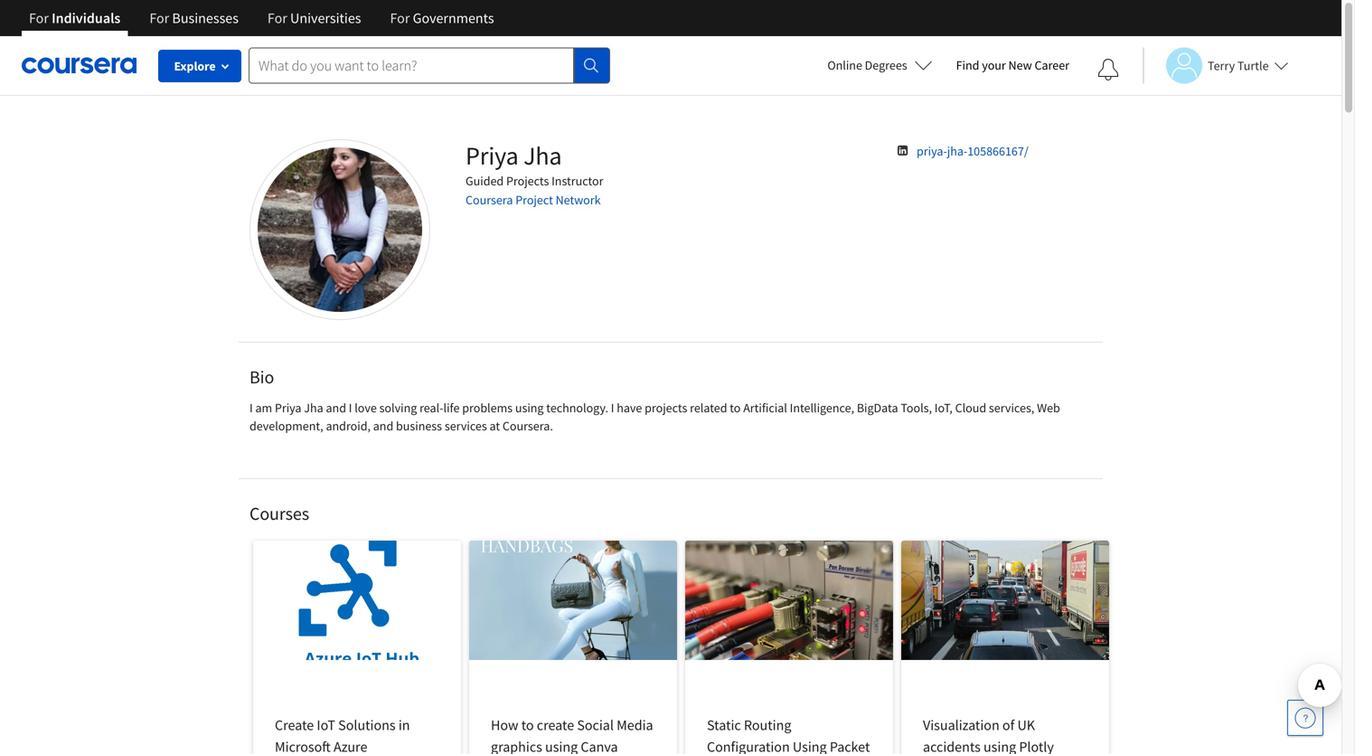 Task type: locate. For each thing, give the bounding box(es) containing it.
projects
[[645, 400, 687, 416]]

explore
[[174, 58, 216, 74]]

0 vertical spatial to
[[730, 400, 741, 416]]

i left the love
[[349, 400, 352, 416]]

2 horizontal spatial using
[[984, 738, 1016, 754]]

None search field
[[249, 47, 610, 84]]

how to create social media graphics using canva link
[[469, 541, 677, 754]]

0 horizontal spatial and
[[326, 400, 346, 416]]

help center image
[[1295, 707, 1316, 729]]

visualization of uk accidents using plotl
[[923, 716, 1054, 754]]

jha up development,
[[304, 400, 323, 416]]

terry
[[1208, 57, 1235, 74]]

using
[[515, 400, 544, 416], [545, 738, 578, 754], [984, 738, 1016, 754]]

technology.
[[546, 400, 608, 416]]

solving
[[379, 400, 417, 416]]

configuration
[[707, 738, 790, 754]]

for for individuals
[[29, 9, 49, 27]]

cloud
[[955, 400, 987, 416]]

i left am
[[250, 400, 253, 416]]

1 horizontal spatial using
[[545, 738, 578, 754]]

1 horizontal spatial priya
[[466, 140, 519, 171]]

for universities
[[268, 9, 361, 27]]

your
[[982, 57, 1006, 73]]

iot,
[[935, 400, 953, 416]]

1 horizontal spatial to
[[730, 400, 741, 416]]

2 horizontal spatial i
[[611, 400, 614, 416]]

i left have
[[611, 400, 614, 416]]

for for universities
[[268, 9, 287, 27]]

problems
[[462, 400, 513, 416]]

i
[[250, 400, 253, 416], [349, 400, 352, 416], [611, 400, 614, 416]]

iot
[[317, 716, 335, 734]]

jha up projects
[[524, 140, 562, 171]]

0 horizontal spatial priya
[[275, 400, 302, 416]]

1 for from the left
[[29, 9, 49, 27]]

0 vertical spatial jha
[[524, 140, 562, 171]]

using down of
[[984, 738, 1016, 754]]

105866167/
[[968, 143, 1029, 159]]

create
[[275, 716, 314, 734]]

online
[[828, 57, 862, 73]]

artificial
[[743, 400, 787, 416]]

priya
[[466, 140, 519, 171], [275, 400, 302, 416]]

jha
[[524, 140, 562, 171], [304, 400, 323, 416]]

and down solving
[[373, 418, 394, 434]]

to
[[730, 400, 741, 416], [521, 716, 534, 734]]

routing
[[744, 716, 791, 734]]

services,
[[989, 400, 1035, 416]]

coursera.
[[503, 418, 553, 434]]

0 horizontal spatial to
[[521, 716, 534, 734]]

for left universities
[[268, 9, 287, 27]]

jha-
[[947, 143, 968, 159]]

universities
[[290, 9, 361, 27]]

0 horizontal spatial jha
[[304, 400, 323, 416]]

have
[[617, 400, 642, 416]]

businesses
[[172, 9, 239, 27]]

1 horizontal spatial i
[[349, 400, 352, 416]]

0 vertical spatial priya
[[466, 140, 519, 171]]

media
[[617, 716, 653, 734]]

solutions
[[338, 716, 396, 734]]

to inside i am priya jha and i love solving real-life problems using technology. i have projects related to artificial intelligence, bigdata tools, iot, cloud services, web development, android, and business services at coursera.
[[730, 400, 741, 416]]

static routing configuration using packe link
[[685, 541, 893, 754]]

1 vertical spatial to
[[521, 716, 534, 734]]

terry turtle
[[1208, 57, 1269, 74]]

for left individuals
[[29, 9, 49, 27]]

services
[[445, 418, 487, 434]]

life
[[444, 400, 460, 416]]

visualization
[[923, 716, 1000, 734]]

create iot solutions in microsoft azure
[[275, 716, 410, 754]]

1 vertical spatial jha
[[304, 400, 323, 416]]

courses
[[250, 502, 309, 525]]

3 for from the left
[[268, 9, 287, 27]]

1 horizontal spatial jha
[[524, 140, 562, 171]]

static
[[707, 716, 741, 734]]

using down create
[[545, 738, 578, 754]]

how to create social media graphics using canva
[[491, 716, 653, 754]]

0 horizontal spatial i
[[250, 400, 253, 416]]

find
[[956, 57, 980, 73]]

4 for from the left
[[390, 9, 410, 27]]

1 vertical spatial priya
[[275, 400, 302, 416]]

create iot solutions in microsoft azure link
[[253, 541, 461, 754]]

0 horizontal spatial using
[[515, 400, 544, 416]]

2 for from the left
[[149, 9, 169, 27]]

for for governments
[[390, 9, 410, 27]]

3 i from the left
[[611, 400, 614, 416]]

priya-jha-105866167/
[[917, 143, 1029, 159]]

find your new career link
[[947, 54, 1079, 77]]

visualization of uk accidents using plotl link
[[901, 541, 1109, 754]]

for up what do you want to learn? text field
[[390, 9, 410, 27]]

1 vertical spatial and
[[373, 418, 394, 434]]

and up android,
[[326, 400, 346, 416]]

to right related
[[730, 400, 741, 416]]

social
[[577, 716, 614, 734]]

for for businesses
[[149, 9, 169, 27]]

coursera project network link
[[466, 192, 601, 208]]

priya inside i am priya jha and i love solving real-life problems using technology. i have projects related to artificial intelligence, bigdata tools, iot, cloud services, web development, android, and business services at coursera.
[[275, 400, 302, 416]]

for
[[29, 9, 49, 27], [149, 9, 169, 27], [268, 9, 287, 27], [390, 9, 410, 27]]

intelligence,
[[790, 400, 854, 416]]

terry turtle button
[[1143, 47, 1289, 84]]

find your new career
[[956, 57, 1070, 73]]

projects
[[506, 173, 549, 189]]

bio
[[250, 366, 274, 388]]

profile image
[[250, 139, 430, 320]]

android,
[[326, 418, 371, 434]]

uk
[[1018, 716, 1035, 734]]

to right how in the bottom left of the page
[[521, 716, 534, 734]]

using up coursera.
[[515, 400, 544, 416]]

0 vertical spatial and
[[326, 400, 346, 416]]

static routing configuration using packe
[[707, 716, 870, 754]]

for left businesses at top
[[149, 9, 169, 27]]

using inside i am priya jha and i love solving real-life problems using technology. i have projects related to artificial intelligence, bigdata tools, iot, cloud services, web development, android, and business services at coursera.
[[515, 400, 544, 416]]

priya up development,
[[275, 400, 302, 416]]

and
[[326, 400, 346, 416], [373, 418, 394, 434]]

graphics
[[491, 738, 542, 754]]

microsoft
[[275, 738, 331, 754]]

coursera
[[466, 192, 513, 208]]

priya inside priya jha guided projects instructor coursera project network
[[466, 140, 519, 171]]

jha inside i am priya jha and i love solving real-life problems using technology. i have projects related to artificial intelligence, bigdata tools, iot, cloud services, web development, android, and business services at coursera.
[[304, 400, 323, 416]]

priya up guided
[[466, 140, 519, 171]]

project
[[516, 192, 553, 208]]

tools,
[[901, 400, 932, 416]]



Task type: describe. For each thing, give the bounding box(es) containing it.
coursera image
[[22, 51, 137, 80]]

new
[[1009, 57, 1032, 73]]

priya-
[[917, 143, 947, 159]]

am
[[255, 400, 272, 416]]

for businesses
[[149, 9, 239, 27]]

bigdata
[[857, 400, 898, 416]]

in
[[399, 716, 410, 734]]

love
[[355, 400, 377, 416]]

azure
[[334, 738, 367, 754]]

degrees
[[865, 57, 907, 73]]

individuals
[[52, 9, 121, 27]]

online degrees
[[828, 57, 907, 73]]

for governments
[[390, 9, 494, 27]]

career
[[1035, 57, 1070, 73]]

canva
[[581, 738, 618, 754]]

create
[[537, 716, 574, 734]]

real-
[[420, 400, 444, 416]]

web
[[1037, 400, 1060, 416]]

accidents
[[923, 738, 981, 754]]

priya jha guided projects instructor coursera project network
[[466, 140, 604, 208]]

show notifications image
[[1098, 59, 1119, 80]]

2 i from the left
[[349, 400, 352, 416]]

using inside how to create social media graphics using canva
[[545, 738, 578, 754]]

how
[[491, 716, 519, 734]]

related
[[690, 400, 727, 416]]

of
[[1003, 716, 1015, 734]]

jha inside priya jha guided projects instructor coursera project network
[[524, 140, 562, 171]]

1 i from the left
[[250, 400, 253, 416]]

banner navigation
[[14, 0, 509, 50]]

explore button
[[158, 50, 241, 82]]

at
[[490, 418, 500, 434]]

online degrees button
[[813, 45, 947, 85]]

network
[[556, 192, 601, 208]]

business
[[396, 418, 442, 434]]

instructor
[[552, 173, 604, 189]]

i am priya jha and i love solving real-life problems using technology. i have projects related to artificial intelligence, bigdata tools, iot, cloud services, web development, android, and business services at coursera.
[[250, 400, 1060, 434]]

development,
[[250, 418, 323, 434]]

using inside visualization of uk accidents using plotl
[[984, 738, 1016, 754]]

What do you want to learn? text field
[[249, 47, 574, 84]]

using
[[793, 738, 827, 754]]

guided
[[466, 173, 504, 189]]

1 horizontal spatial and
[[373, 418, 394, 434]]

for individuals
[[29, 9, 121, 27]]

to inside how to create social media graphics using canva
[[521, 716, 534, 734]]

priya-jha-105866167/ link
[[917, 143, 1029, 159]]

turtle
[[1238, 57, 1269, 74]]

governments
[[413, 9, 494, 27]]



Task type: vqa. For each thing, say whether or not it's contained in the screenshot.
the Universities
yes



